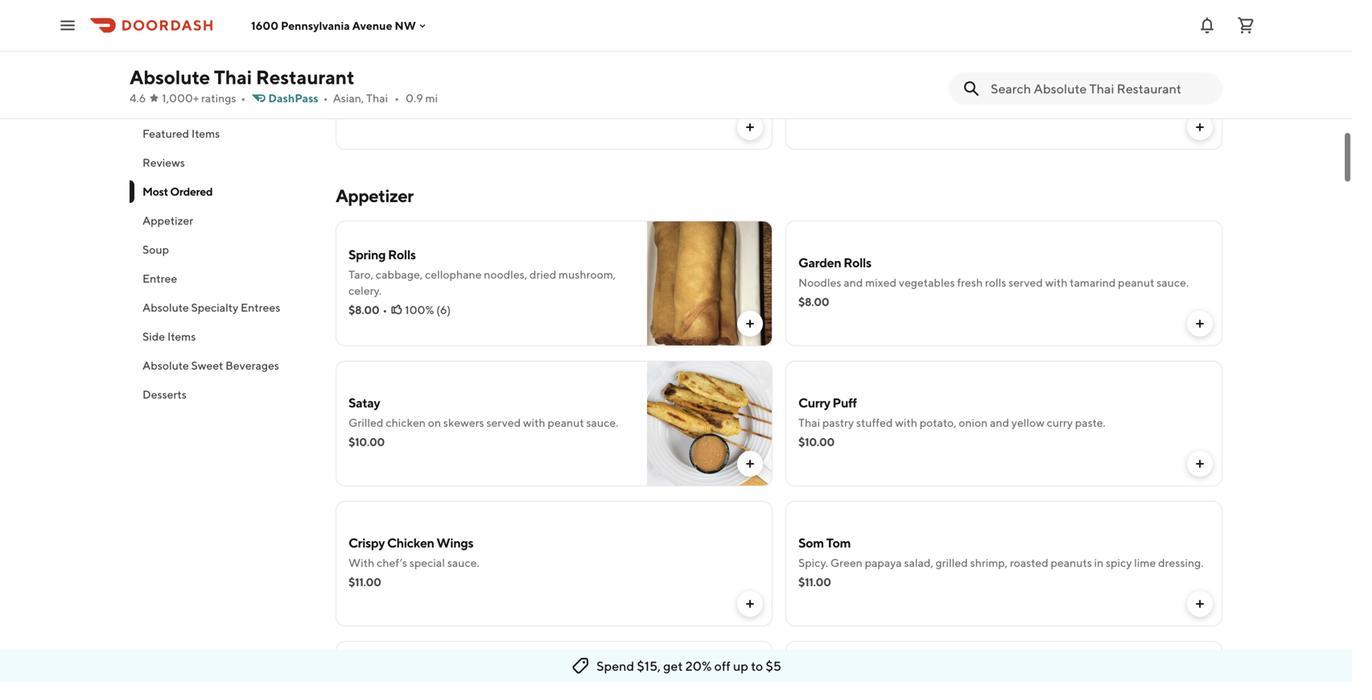 Task type: vqa. For each thing, say whether or not it's contained in the screenshot.
Pickup
no



Task type: describe. For each thing, give the bounding box(es) containing it.
tom
[[827, 535, 851, 550]]

entree
[[143, 272, 177, 285]]

dressing.
[[1159, 556, 1204, 569]]

get
[[664, 658, 683, 674]]

1,000+
[[162, 91, 199, 105]]

yellow inside curry puff thai pastry stuffed with potato, onion and yellow curry paste. $10.00
[[1012, 416, 1045, 429]]

absolute specialty entrees button
[[130, 293, 316, 322]]

cabbage,
[[376, 268, 423, 281]]

curry puff thai pastry stuffed with potato, onion and yellow curry paste. $10.00
[[799, 395, 1106, 449]]

mi
[[426, 91, 438, 105]]

absolute thai restaurant
[[130, 66, 355, 89]]

onion for curry puff
[[959, 416, 988, 429]]

noodles,
[[484, 268, 528, 281]]

appetizer button
[[130, 206, 316, 235]]

thai for absolute
[[214, 66, 252, 89]]

$15,
[[637, 658, 661, 674]]

avenue
[[352, 19, 393, 32]]

$10.00 inside curry puff thai pastry stuffed with potato, onion and yellow curry paste. $10.00
[[799, 435, 835, 449]]

ratings
[[201, 91, 236, 105]]

specialty
[[191, 301, 239, 314]]

sauce. inside crispy chicken wings with chef's special sauce. $11.00
[[447, 556, 480, 569]]

entree button
[[130, 264, 316, 293]]

notification bell image
[[1198, 16, 1218, 35]]

salad,
[[905, 556, 934, 569]]

curry,
[[422, 79, 450, 93]]

with
[[349, 556, 375, 569]]

on
[[428, 416, 441, 429]]

most ordered
[[143, 185, 213, 198]]

special
[[410, 556, 445, 569]]

open menu image
[[58, 16, 77, 35]]

pastry
[[823, 416, 854, 429]]

pepper.
[[1111, 79, 1150, 93]]

grilled
[[936, 556, 969, 569]]

items for side items
[[167, 330, 196, 343]]

Item Search search field
[[991, 80, 1210, 97]]

stuffed
[[857, 416, 893, 429]]

1,000+ ratings •
[[162, 91, 246, 105]]

curry
[[1047, 416, 1073, 429]]

100% (6)
[[405, 303, 451, 316]]

1600
[[251, 19, 279, 32]]

taro,
[[349, 268, 374, 281]]

featured items
[[143, 127, 220, 140]]

braised
[[831, 79, 869, 93]]

shrimp,
[[971, 556, 1008, 569]]

garden rolls noodles and mixed vegetables fresh rolls served with tamarind peanut sauce. $8.00
[[799, 255, 1190, 308]]

peanuts
[[1051, 556, 1093, 569]]

$18.00
[[349, 99, 384, 112]]

add item to cart image for wings
[[744, 598, 757, 610]]

som
[[799, 535, 824, 550]]

tamarind
[[1070, 276, 1116, 289]]

0 vertical spatial appetizer
[[336, 185, 414, 206]]

featured
[[143, 127, 189, 140]]

sweet
[[191, 359, 223, 372]]

spicy
[[1106, 556, 1133, 569]]

cellophane
[[425, 268, 482, 281]]

entrees
[[241, 301, 280, 314]]

sauce. inside satay grilled chicken on skewers served with peanut sauce. $10.00
[[587, 416, 619, 429]]

soup button
[[130, 235, 316, 264]]

20%
[[686, 658, 712, 674]]

• left asian,
[[323, 91, 328, 105]]

absolute sweet beverages
[[143, 359, 279, 372]]

$8.00 inside garden rolls noodles and mixed vegetables fresh rolls served with tamarind peanut sauce. $8.00
[[799, 295, 830, 308]]

reviews button
[[130, 148, 316, 177]]

asian, thai • 0.9 mi
[[333, 91, 438, 105]]

fresh
[[958, 276, 983, 289]]

thai for asian,
[[366, 91, 388, 105]]

grilled
[[349, 416, 384, 429]]

and for puff
[[990, 416, 1010, 429]]

potato, inside curry puff thai pastry stuffed with potato, onion and yellow curry paste. $10.00
[[920, 416, 957, 429]]

spring rolls taro, cabbage, cellophane noodles, dried mushroom, celery.
[[349, 247, 616, 297]]

absolute sweet beverages button
[[130, 351, 316, 380]]

wings
[[437, 535, 474, 550]]

mixed
[[866, 276, 897, 289]]

add item to cart image for spicy.
[[1194, 598, 1207, 610]]

spicy. inside som tom spicy. green papaya salad, grilled shrimp, roasted peanuts in spicy lime dressing. $11.00
[[799, 556, 829, 569]]

sauce. inside garden rolls noodles and mixed vegetables fresh rolls served with tamarind peanut sauce. $8.00
[[1157, 276, 1190, 289]]

green
[[831, 556, 863, 569]]

beverages
[[226, 359, 279, 372]]

satay
[[349, 395, 380, 410]]

massaman
[[349, 58, 409, 74]]

som tom spicy. green papaya salad, grilled shrimp, roasted peanuts in spicy lime dressing. $11.00
[[799, 535, 1204, 589]]

1600 pennsylvania avenue nw
[[251, 19, 416, 32]]

roasted inside som tom spicy. green papaya salad, grilled shrimp, roasted peanuts in spicy lime dressing. $11.00
[[1010, 556, 1049, 569]]

ordered
[[170, 185, 213, 198]]

$11.00 inside crispy chicken wings with chef's special sauce. $11.00
[[349, 575, 381, 589]]

restaurant
[[256, 66, 355, 89]]

dashpass •
[[268, 91, 328, 105]]

1 spicy. from the top
[[799, 79, 829, 93]]

with inside garden rolls noodles and mixed vegetables fresh rolls served with tamarind peanut sauce. $8.00
[[1046, 276, 1068, 289]]



Task type: locate. For each thing, give the bounding box(es) containing it.
absolute for absolute thai restaurant
[[130, 66, 210, 89]]

• down absolute thai restaurant
[[241, 91, 246, 105]]

0 vertical spatial onion
[[527, 79, 556, 93]]

0 horizontal spatial onion
[[527, 79, 556, 93]]

up
[[734, 658, 749, 674]]

crispy
[[349, 535, 385, 550]]

and inside garden rolls noodles and mixed vegetables fresh rolls served with tamarind peanut sauce. $8.00
[[844, 276, 863, 289]]

basil
[[1063, 79, 1087, 93]]

rolls inside garden rolls noodles and mixed vegetables fresh rolls served with tamarind peanut sauce. $8.00
[[844, 255, 872, 270]]

side items
[[143, 330, 196, 343]]

curry inside curry puff thai pastry stuffed with potato, onion and yellow curry paste. $10.00
[[799, 395, 831, 410]]

2 spicy. from the top
[[799, 556, 829, 569]]

and
[[558, 79, 578, 93], [1089, 79, 1109, 93], [844, 276, 863, 289], [990, 416, 1010, 429]]

1 vertical spatial potato,
[[920, 416, 957, 429]]

onion inside curry puff thai pastry stuffed with potato, onion and yellow curry paste. $10.00
[[959, 416, 988, 429]]

items for featured items
[[192, 127, 220, 140]]

0 vertical spatial roasted
[[580, 79, 618, 93]]

with inside curry puff thai pastry stuffed with potato, onion and yellow curry paste. $10.00
[[896, 416, 918, 429]]

appetizer down most ordered
[[143, 214, 193, 227]]

0 horizontal spatial $8.00
[[349, 303, 380, 316]]

yellow left curry
[[1012, 416, 1045, 429]]

$11.00 down with
[[349, 575, 381, 589]]

with
[[1046, 276, 1068, 289], [523, 416, 546, 429], [896, 416, 918, 429]]

with left tamarind
[[1046, 276, 1068, 289]]

noodles
[[799, 276, 842, 289]]

curry left puff
[[799, 395, 831, 410]]

and left curry
[[990, 416, 1010, 429]]

items right side
[[167, 330, 196, 343]]

0 vertical spatial served
[[1009, 276, 1044, 289]]

$8.00 •
[[349, 303, 388, 316]]

0 horizontal spatial rolls
[[388, 247, 416, 262]]

1 horizontal spatial $8.00
[[799, 295, 830, 308]]

0 vertical spatial absolute
[[130, 66, 210, 89]]

rolls
[[388, 247, 416, 262], [844, 255, 872, 270]]

1 horizontal spatial with
[[896, 416, 918, 429]]

1 horizontal spatial potato,
[[920, 416, 957, 429]]

0 vertical spatial thai
[[214, 66, 252, 89]]

1 vertical spatial peanut
[[548, 416, 584, 429]]

dried
[[530, 268, 557, 281]]

curry
[[411, 58, 443, 74], [799, 395, 831, 410]]

$10.00 inside satay grilled chicken on skewers served with peanut sauce. $10.00
[[349, 435, 385, 449]]

$10.00
[[349, 435, 385, 449], [799, 435, 835, 449]]

0 horizontal spatial peanut
[[548, 416, 584, 429]]

2 vertical spatial sauce.
[[447, 556, 480, 569]]

peanut inside garden rolls noodles and mixed vegetables fresh rolls served with tamarind peanut sauce. $8.00
[[1119, 276, 1155, 289]]

0 items, open order cart image
[[1237, 16, 1256, 35]]

0.9
[[406, 91, 423, 105]]

0 horizontal spatial served
[[487, 416, 521, 429]]

1 horizontal spatial roasted
[[1010, 556, 1049, 569]]

thai inside curry puff thai pastry stuffed with potato, onion and yellow curry paste. $10.00
[[799, 416, 821, 429]]

rolls
[[986, 276, 1007, 289]]

absolute specialty entrees
[[143, 301, 280, 314]]

1 vertical spatial spicy.
[[799, 556, 829, 569]]

onion inside massaman curry classic yellow curry, potato, carrot, onion and roasted peanuts. $18.00
[[527, 79, 556, 93]]

nw
[[395, 19, 416, 32]]

0 vertical spatial peanut
[[1119, 276, 1155, 289]]

thai up ratings
[[214, 66, 252, 89]]

with right stuffed
[[896, 416, 918, 429]]

potato, inside massaman curry classic yellow curry, potato, carrot, onion and roasted peanuts. $18.00
[[453, 79, 489, 93]]

2 $11.00 from the left
[[799, 575, 832, 589]]

add item to cart image
[[1194, 121, 1207, 134], [744, 598, 757, 610], [1194, 598, 1207, 610]]

0 vertical spatial yellow
[[387, 79, 420, 93]]

0 horizontal spatial $11.00
[[349, 575, 381, 589]]

4.6
[[130, 91, 146, 105]]

absolute for absolute sweet beverages
[[143, 359, 189, 372]]

1 $11.00 from the left
[[349, 575, 381, 589]]

$10.00 down pastry
[[799, 435, 835, 449]]

eggplant,
[[950, 79, 999, 93]]

absolute up desserts
[[143, 359, 189, 372]]

rolls for spring rolls
[[388, 247, 416, 262]]

desserts
[[143, 388, 187, 401]]

• left 0.9
[[395, 91, 399, 105]]

items
[[192, 127, 220, 140], [167, 330, 196, 343]]

appetizer up spring
[[336, 185, 414, 206]]

skewers
[[443, 416, 484, 429]]

0 vertical spatial potato,
[[453, 79, 489, 93]]

and left the 'mixed'
[[844, 276, 863, 289]]

1 horizontal spatial thai
[[366, 91, 388, 105]]

spring rolls image
[[647, 221, 773, 346]]

rolls inside spring rolls taro, cabbage, cellophane noodles, dried mushroom, celery.
[[388, 247, 416, 262]]

lime
[[1135, 556, 1157, 569]]

massaman curry classic yellow curry, potato, carrot, onion and roasted peanuts. $18.00
[[349, 58, 665, 112]]

spicy. down the som
[[799, 556, 829, 569]]

served inside satay grilled chicken on skewers served with peanut sauce. $10.00
[[487, 416, 521, 429]]

1 horizontal spatial yellow
[[1012, 416, 1045, 429]]

yellow inside massaman curry classic yellow curry, potato, carrot, onion and roasted peanuts. $18.00
[[387, 79, 420, 93]]

spicy. left braised on the top right
[[799, 79, 829, 93]]

satay image
[[647, 361, 773, 486]]

green
[[1001, 79, 1031, 93]]

$5
[[766, 658, 782, 674]]

chef's
[[377, 556, 407, 569]]

absolute for absolute specialty entrees
[[143, 301, 189, 314]]

$8.00 down celery.
[[349, 303, 380, 316]]

1 vertical spatial items
[[167, 330, 196, 343]]

1 vertical spatial absolute
[[143, 301, 189, 314]]

reviews
[[143, 156, 185, 169]]

1 horizontal spatial sauce.
[[587, 416, 619, 429]]

2 horizontal spatial with
[[1046, 276, 1068, 289]]

100%
[[405, 303, 434, 316]]

side
[[143, 330, 165, 343]]

in
[[1095, 556, 1104, 569]]

vegetables
[[899, 276, 955, 289]]

1 horizontal spatial curry
[[799, 395, 831, 410]]

yellow
[[387, 79, 420, 93], [1012, 416, 1045, 429]]

1 horizontal spatial $10.00
[[799, 435, 835, 449]]

absolute up 1,000+
[[130, 66, 210, 89]]

0 horizontal spatial with
[[523, 416, 546, 429]]

garden
[[799, 255, 842, 270]]

2 horizontal spatial sauce.
[[1157, 276, 1190, 289]]

celery.
[[349, 284, 382, 297]]

0 horizontal spatial roasted
[[580, 79, 618, 93]]

onion for massaman curry
[[527, 79, 556, 93]]

0 vertical spatial sauce.
[[1157, 276, 1190, 289]]

served inside garden rolls noodles and mixed vegetables fresh rolls served with tamarind peanut sauce. $8.00
[[1009, 276, 1044, 289]]

potato, right stuffed
[[920, 416, 957, 429]]

2 horizontal spatial thai
[[799, 416, 821, 429]]

satay grilled chicken on skewers served with peanut sauce. $10.00
[[349, 395, 619, 449]]

1 vertical spatial onion
[[959, 416, 988, 429]]

2 $10.00 from the left
[[799, 435, 835, 449]]

roasted left peanuts.
[[580, 79, 618, 93]]

$11.00
[[349, 575, 381, 589], [799, 575, 832, 589]]

$11.00 down green
[[799, 575, 832, 589]]

sauce.
[[1157, 276, 1190, 289], [587, 416, 619, 429], [447, 556, 480, 569]]

$8.00 down noodles
[[799, 295, 830, 308]]

absolute inside button
[[143, 301, 189, 314]]

spend $15, get 20% off up to $5
[[597, 658, 782, 674]]

served right skewers
[[487, 416, 521, 429]]

and for curry
[[558, 79, 578, 93]]

with right skewers
[[523, 416, 546, 429]]

roasted right shrimp, on the right bottom of page
[[1010, 556, 1049, 569]]

0 vertical spatial items
[[192, 127, 220, 140]]

served right 'rolls'
[[1009, 276, 1044, 289]]

add item to cart image
[[744, 121, 757, 134], [744, 317, 757, 330], [1194, 317, 1207, 330], [744, 457, 757, 470], [1194, 457, 1207, 470]]

potato, right curry,
[[453, 79, 489, 93]]

• left 100%
[[383, 303, 388, 316]]

1 horizontal spatial rolls
[[844, 255, 872, 270]]

1 $10.00 from the left
[[349, 435, 385, 449]]

peanuts.
[[621, 79, 665, 93]]

and right carrot,
[[558, 79, 578, 93]]

0 horizontal spatial yellow
[[387, 79, 420, 93]]

0 vertical spatial spicy.
[[799, 79, 829, 93]]

1 horizontal spatial served
[[1009, 276, 1044, 289]]

1 horizontal spatial $11.00
[[799, 575, 832, 589]]

1 horizontal spatial peanut
[[1119, 276, 1155, 289]]

0 vertical spatial curry
[[411, 58, 443, 74]]

off
[[715, 658, 731, 674]]

roasted
[[580, 79, 618, 93], [1010, 556, 1049, 569]]

items up reviews button
[[192, 127, 220, 140]]

absolute inside "button"
[[143, 359, 189, 372]]

absolute up side items
[[143, 301, 189, 314]]

yellow left mi
[[387, 79, 420, 93]]

papaya
[[865, 556, 902, 569]]

0 horizontal spatial curry
[[411, 58, 443, 74]]

dashpass
[[268, 91, 319, 105]]

0 horizontal spatial $10.00
[[349, 435, 385, 449]]

served
[[1009, 276, 1044, 289], [487, 416, 521, 429]]

pennsylvania
[[281, 19, 350, 32]]

rolls for garden rolls
[[844, 255, 872, 270]]

1 horizontal spatial onion
[[959, 416, 988, 429]]

1 vertical spatial appetizer
[[143, 214, 193, 227]]

spicy. braised bamboo shoot, eggplant, green bean, basil and pepper.
[[799, 79, 1150, 93]]

curry up curry,
[[411, 58, 443, 74]]

1 vertical spatial roasted
[[1010, 556, 1049, 569]]

puff
[[833, 395, 857, 410]]

2 vertical spatial thai
[[799, 416, 821, 429]]

peanut inside satay grilled chicken on skewers served with peanut sauce. $10.00
[[548, 416, 584, 429]]

1 vertical spatial thai
[[366, 91, 388, 105]]

0 horizontal spatial potato,
[[453, 79, 489, 93]]

and right basil
[[1089, 79, 1109, 93]]

and for braised
[[1089, 79, 1109, 93]]

asian,
[[333, 91, 364, 105]]

$11.00 inside som tom spicy. green papaya salad, grilled shrimp, roasted peanuts in spicy lime dressing. $11.00
[[799, 575, 832, 589]]

and inside massaman curry classic yellow curry, potato, carrot, onion and roasted peanuts. $18.00
[[558, 79, 578, 93]]

spend
[[597, 658, 635, 674]]

0 horizontal spatial appetizer
[[143, 214, 193, 227]]

thai left pastry
[[799, 416, 821, 429]]

$10.00 down grilled at the left of page
[[349, 435, 385, 449]]

featured items button
[[130, 119, 316, 148]]

rolls up cabbage, in the left top of the page
[[388, 247, 416, 262]]

•
[[241, 91, 246, 105], [323, 91, 328, 105], [395, 91, 399, 105], [383, 303, 388, 316]]

0 horizontal spatial sauce.
[[447, 556, 480, 569]]

2 vertical spatial absolute
[[143, 359, 189, 372]]

side items button
[[130, 322, 316, 351]]

1 horizontal spatial appetizer
[[336, 185, 414, 206]]

roasted inside massaman curry classic yellow curry, potato, carrot, onion and roasted peanuts. $18.00
[[580, 79, 618, 93]]

1 vertical spatial yellow
[[1012, 416, 1045, 429]]

shoot,
[[916, 79, 948, 93]]

classic
[[349, 79, 385, 93]]

and inside curry puff thai pastry stuffed with potato, onion and yellow curry paste. $10.00
[[990, 416, 1010, 429]]

bamboo
[[872, 79, 914, 93]]

soup
[[143, 243, 169, 256]]

curry inside massaman curry classic yellow curry, potato, carrot, onion and roasted peanuts. $18.00
[[411, 58, 443, 74]]

rolls up the 'mixed'
[[844, 255, 872, 270]]

spring
[[349, 247, 386, 262]]

onion
[[527, 79, 556, 93], [959, 416, 988, 429]]

chicken
[[387, 535, 435, 550]]

0 horizontal spatial thai
[[214, 66, 252, 89]]

with inside satay grilled chicken on skewers served with peanut sauce. $10.00
[[523, 416, 546, 429]]

1600 pennsylvania avenue nw button
[[251, 19, 429, 32]]

chicken
[[386, 416, 426, 429]]

appetizer inside button
[[143, 214, 193, 227]]

to
[[751, 658, 763, 674]]

1 vertical spatial sauce.
[[587, 416, 619, 429]]

1 vertical spatial served
[[487, 416, 521, 429]]

bean,
[[1033, 79, 1061, 93]]

most
[[143, 185, 168, 198]]

appetizer
[[336, 185, 414, 206], [143, 214, 193, 227]]

thai right asian,
[[366, 91, 388, 105]]

1 vertical spatial curry
[[799, 395, 831, 410]]



